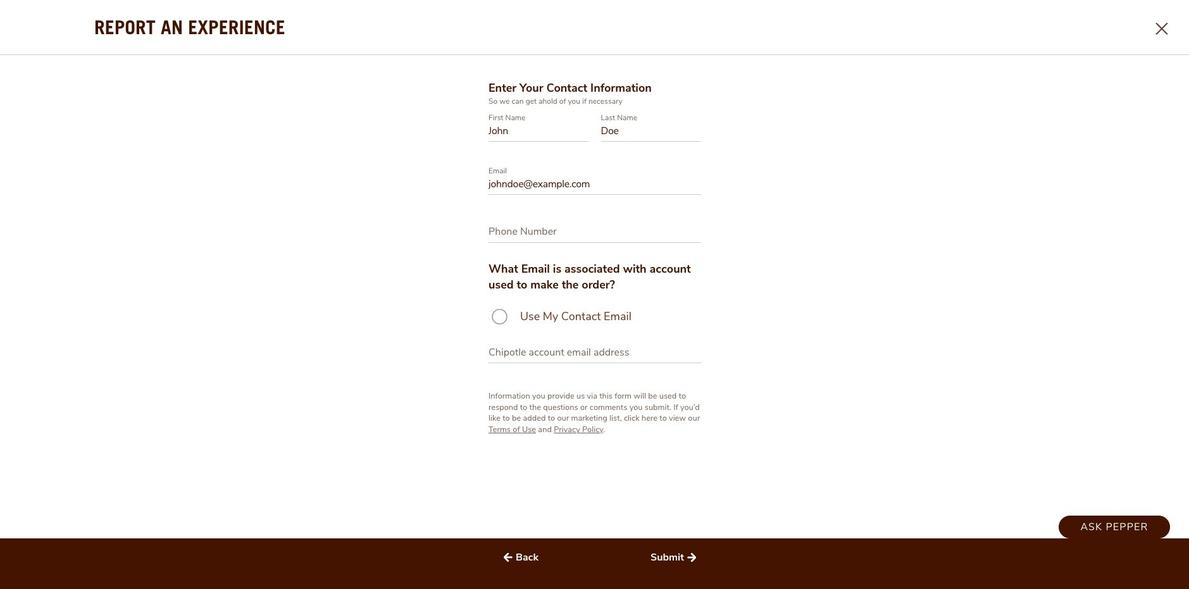 Task type: describe. For each thing, give the bounding box(es) containing it.
chipotle mexican grill image
[[15, 39, 56, 80]]

back image
[[501, 550, 516, 565]]

find a chipotle image
[[942, 52, 957, 67]]

sign in image
[[1048, 44, 1078, 75]]



Task type: locate. For each thing, give the bounding box(es) containing it.
add to bag image
[[1150, 44, 1181, 75]]

heading
[[1078, 54, 1138, 65]]

submit image
[[684, 550, 699, 565]]

None text field
[[489, 124, 588, 142], [601, 124, 701, 142], [489, 124, 588, 142], [601, 124, 701, 142]]

report an experience close image
[[1156, 23, 1168, 35]]

None telephone field
[[489, 225, 701, 243]]

None email field
[[489, 177, 701, 195], [489, 345, 701, 363], [489, 177, 701, 195], [489, 345, 701, 363]]



Task type: vqa. For each thing, say whether or not it's contained in the screenshot.
From
no



